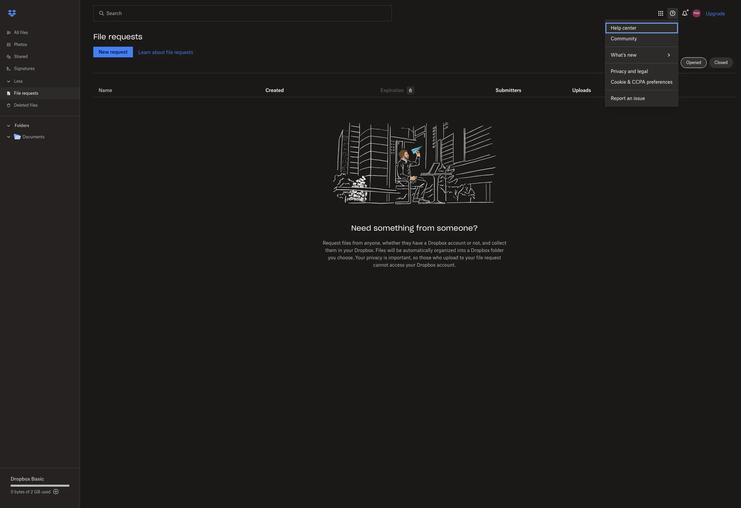 Task type: describe. For each thing, give the bounding box(es) containing it.
and inside request files from anyone, whether they have a dropbox account or not, and collect them in your dropbox. files will be automatically organized into a dropbox folder you choose. your privacy is important, so those who upload to your file request cannot access your dropbox account.
[[482, 240, 491, 246]]

signatures
[[14, 66, 35, 71]]

dropbox down those
[[417, 262, 436, 268]]

center
[[623, 25, 637, 31]]

issue
[[634, 95, 645, 101]]

organized
[[434, 247, 456, 253]]

0 vertical spatial a
[[424, 240, 427, 246]]

account.
[[437, 262, 456, 268]]

dropbox basic
[[11, 476, 44, 482]]

about
[[152, 49, 165, 55]]

row containing name
[[93, 76, 736, 97]]

what's
[[611, 52, 626, 58]]

folders button
[[0, 120, 80, 130]]

photos
[[14, 42, 27, 47]]

documents link
[[13, 133, 75, 142]]

community
[[611, 36, 637, 41]]

dropbox down not,
[[471, 247, 490, 253]]

file requests inside file requests "link"
[[14, 91, 38, 96]]

what's new menu item
[[606, 50, 678, 60]]

file requests link
[[5, 87, 80, 99]]

help center
[[611, 25, 637, 31]]

requests inside "link"
[[22, 91, 38, 96]]

ccpa
[[632, 79, 646, 85]]

from for someone?
[[416, 223, 435, 233]]

1 horizontal spatial requests
[[108, 32, 143, 41]]

upload
[[443, 255, 459, 260]]

learn about file requests link
[[138, 49, 193, 55]]

opened
[[686, 60, 702, 65]]

report an issue link
[[606, 93, 678, 104]]

learn about file requests
[[138, 49, 193, 55]]

files for all
[[20, 30, 28, 35]]

cookie & ccpa preferences
[[611, 79, 673, 85]]

community link
[[606, 33, 678, 44]]

help
[[611, 25, 621, 31]]

deleted
[[14, 103, 29, 108]]

privacy and legal
[[611, 68, 648, 74]]

documents
[[23, 134, 45, 139]]

dropbox up the organized at the right
[[428, 240, 447, 246]]

them
[[325, 247, 337, 253]]

into
[[457, 247, 466, 253]]

2 column header from the left
[[573, 78, 599, 94]]

bytes
[[14, 489, 25, 494]]

of
[[26, 489, 29, 494]]

be
[[396, 247, 402, 253]]

used
[[41, 489, 51, 494]]

basic
[[31, 476, 44, 482]]

account
[[448, 240, 466, 246]]

pro trial element
[[404, 86, 415, 94]]

preferences
[[647, 79, 673, 85]]

files
[[376, 247, 386, 253]]

name
[[99, 87, 112, 93]]

request
[[323, 240, 341, 246]]

need
[[351, 223, 371, 233]]

all files link
[[5, 27, 80, 39]]

dropbox image
[[5, 7, 19, 20]]

dropbox up bytes
[[11, 476, 30, 482]]

less image
[[5, 78, 12, 85]]

2 horizontal spatial your
[[465, 255, 475, 260]]

upgrade link
[[706, 11, 725, 16]]

report
[[611, 95, 626, 101]]

automatically
[[403, 247, 433, 253]]

to
[[460, 255, 464, 260]]

signatures link
[[5, 63, 80, 75]]

0
[[11, 489, 13, 494]]

less
[[14, 79, 23, 84]]

whether
[[382, 240, 401, 246]]

file inside request files from anyone, whether they have a dropbox account or not, and collect them in your dropbox. files will be automatically organized into a dropbox folder you choose. your privacy is important, so those who upload to your file request cannot access your dropbox account.
[[476, 255, 483, 260]]

2 vertical spatial your
[[406, 262, 416, 268]]

opened button
[[681, 57, 707, 68]]

and inside 'link'
[[628, 68, 636, 74]]

or
[[467, 240, 472, 246]]

access
[[390, 262, 405, 268]]

closed button
[[710, 57, 733, 68]]

1 column header from the left
[[496, 78, 522, 94]]

help center link
[[606, 23, 678, 33]]

&
[[628, 79, 631, 85]]

shared link
[[5, 51, 80, 63]]

created button
[[266, 86, 284, 94]]

all button
[[663, 57, 678, 68]]

all for all files
[[14, 30, 19, 35]]

file requests list item
[[0, 87, 80, 99]]

new
[[628, 52, 637, 58]]

1 vertical spatial requests
[[174, 49, 193, 55]]

0 vertical spatial your
[[344, 247, 353, 253]]



Task type: locate. For each thing, give the bounding box(es) containing it.
0 vertical spatial and
[[628, 68, 636, 74]]

1 horizontal spatial column header
[[573, 78, 599, 94]]

learn
[[138, 49, 151, 55]]

requests
[[108, 32, 143, 41], [174, 49, 193, 55], [22, 91, 38, 96]]

have
[[413, 240, 423, 246]]

and left legal
[[628, 68, 636, 74]]

get more space image
[[52, 488, 60, 496]]

your down so
[[406, 262, 416, 268]]

1 vertical spatial file
[[476, 255, 483, 260]]

from for anyone,
[[353, 240, 363, 246]]

all files
[[14, 30, 28, 35]]

file
[[93, 32, 106, 41], [14, 91, 21, 96]]

row
[[93, 76, 736, 97]]

folders
[[15, 123, 29, 128]]

0 vertical spatial file requests
[[93, 32, 143, 41]]

2 vertical spatial requests
[[22, 91, 38, 96]]

your
[[344, 247, 353, 253], [465, 255, 475, 260], [406, 262, 416, 268]]

deleted files
[[14, 103, 38, 108]]

1 horizontal spatial all
[[668, 60, 673, 65]]

0 horizontal spatial column header
[[496, 78, 522, 94]]

0 horizontal spatial file
[[166, 49, 173, 55]]

file right about
[[166, 49, 173, 55]]

all for all
[[668, 60, 673, 65]]

privacy
[[611, 68, 627, 74]]

1 horizontal spatial files
[[30, 103, 38, 108]]

a right into
[[467, 247, 470, 253]]

requests up learn
[[108, 32, 143, 41]]

0 horizontal spatial all
[[14, 30, 19, 35]]

0 horizontal spatial from
[[353, 240, 363, 246]]

list containing all files
[[0, 23, 80, 116]]

your right the to
[[465, 255, 475, 260]]

0 vertical spatial requests
[[108, 32, 143, 41]]

those
[[419, 255, 432, 260]]

from inside request files from anyone, whether they have a dropbox account or not, and collect them in your dropbox. files will be automatically organized into a dropbox folder you choose. your privacy is important, so those who upload to your file request cannot access your dropbox account.
[[353, 240, 363, 246]]

cookie
[[611, 79, 626, 85]]

legal
[[638, 68, 648, 74]]

2 vertical spatial files
[[342, 240, 351, 246]]

1 vertical spatial file requests
[[14, 91, 38, 96]]

choose.
[[337, 255, 354, 260]]

dropbox.
[[355, 247, 374, 253]]

an
[[627, 95, 633, 101]]

collect
[[492, 240, 507, 246]]

shared
[[14, 54, 28, 59]]

1 vertical spatial a
[[467, 247, 470, 253]]

0 horizontal spatial a
[[424, 240, 427, 246]]

and
[[628, 68, 636, 74], [482, 240, 491, 246]]

files for deleted
[[30, 103, 38, 108]]

2 horizontal spatial files
[[342, 240, 351, 246]]

1 vertical spatial your
[[465, 255, 475, 260]]

file left request
[[476, 255, 483, 260]]

upgrade
[[706, 11, 725, 16]]

1 vertical spatial and
[[482, 240, 491, 246]]

cannot
[[373, 262, 388, 268]]

all
[[14, 30, 19, 35], [668, 60, 673, 65]]

from
[[416, 223, 435, 233], [353, 240, 363, 246]]

they
[[402, 240, 411, 246]]

all inside list
[[14, 30, 19, 35]]

something
[[374, 223, 414, 233]]

what's new
[[611, 52, 637, 58]]

files inside request files from anyone, whether they have a dropbox account or not, and collect them in your dropbox. files will be automatically organized into a dropbox folder you choose. your privacy is important, so those who upload to your file request cannot access your dropbox account.
[[342, 240, 351, 246]]

1 vertical spatial file
[[14, 91, 21, 96]]

who
[[433, 255, 442, 260]]

a
[[424, 240, 427, 246], [467, 247, 470, 253]]

created
[[266, 87, 284, 93]]

your
[[355, 255, 365, 260]]

file inside "link"
[[14, 91, 21, 96]]

is
[[384, 255, 387, 260]]

1 vertical spatial from
[[353, 240, 363, 246]]

requests up the "deleted files"
[[22, 91, 38, 96]]

need something from someone?
[[351, 223, 478, 233]]

someone?
[[437, 223, 478, 233]]

request
[[485, 255, 501, 260]]

all inside button
[[668, 60, 673, 65]]

files up in
[[342, 240, 351, 246]]

column header
[[496, 78, 522, 94], [573, 78, 599, 94]]

all up preferences
[[668, 60, 673, 65]]

gb
[[34, 489, 40, 494]]

photos link
[[5, 39, 80, 51]]

0 vertical spatial from
[[416, 223, 435, 233]]

list
[[0, 23, 80, 116]]

1 horizontal spatial your
[[406, 262, 416, 268]]

all up photos
[[14, 30, 19, 35]]

in
[[338, 247, 342, 253]]

2
[[31, 489, 33, 494]]

file
[[166, 49, 173, 55], [476, 255, 483, 260]]

files for request
[[342, 240, 351, 246]]

1 horizontal spatial file
[[476, 255, 483, 260]]

1 horizontal spatial a
[[467, 247, 470, 253]]

0 horizontal spatial files
[[20, 30, 28, 35]]

files
[[20, 30, 28, 35], [30, 103, 38, 108], [342, 240, 351, 246]]

request files from anyone, whether they have a dropbox account or not, and collect them in your dropbox. files will be automatically organized into a dropbox folder you choose. your privacy is important, so those who upload to your file request cannot access your dropbox account.
[[323, 240, 507, 268]]

anyone,
[[364, 240, 381, 246]]

files up photos
[[20, 30, 28, 35]]

from up dropbox.
[[353, 240, 363, 246]]

1 horizontal spatial from
[[416, 223, 435, 233]]

1 vertical spatial all
[[668, 60, 673, 65]]

1 horizontal spatial and
[[628, 68, 636, 74]]

file requests up the "deleted files"
[[14, 91, 38, 96]]

menu
[[606, 20, 678, 106]]

0 horizontal spatial requests
[[22, 91, 38, 96]]

report an issue
[[611, 95, 645, 101]]

dropbox
[[428, 240, 447, 246], [471, 247, 490, 253], [417, 262, 436, 268], [11, 476, 30, 482]]

file requests up learn
[[93, 32, 143, 41]]

privacy and legal link
[[606, 66, 678, 77]]

0 vertical spatial file
[[166, 49, 173, 55]]

menu containing help center
[[606, 20, 678, 106]]

important,
[[389, 255, 412, 260]]

file requests
[[93, 32, 143, 41], [14, 91, 38, 96]]

0 vertical spatial file
[[93, 32, 106, 41]]

1 vertical spatial files
[[30, 103, 38, 108]]

requests right about
[[174, 49, 193, 55]]

2 horizontal spatial requests
[[174, 49, 193, 55]]

0 horizontal spatial your
[[344, 247, 353, 253]]

deleted files link
[[5, 99, 80, 111]]

closed
[[715, 60, 728, 65]]

and right not,
[[482, 240, 491, 246]]

0 horizontal spatial file requests
[[14, 91, 38, 96]]

files right deleted
[[30, 103, 38, 108]]

0 vertical spatial all
[[14, 30, 19, 35]]

privacy
[[367, 255, 382, 260]]

0 vertical spatial files
[[20, 30, 28, 35]]

your up choose.
[[344, 247, 353, 253]]

0 bytes of 2 gb used
[[11, 489, 51, 494]]

not,
[[473, 240, 481, 246]]

so
[[413, 255, 418, 260]]

0 horizontal spatial and
[[482, 240, 491, 246]]

from up have
[[416, 223, 435, 233]]

a right have
[[424, 240, 427, 246]]

folder
[[491, 247, 504, 253]]

0 horizontal spatial file
[[14, 91, 21, 96]]

1 horizontal spatial file requests
[[93, 32, 143, 41]]

will
[[387, 247, 395, 253]]

you
[[328, 255, 336, 260]]

1 horizontal spatial file
[[93, 32, 106, 41]]



Task type: vqa. For each thing, say whether or not it's contained in the screenshot.
1st Column Header
yes



